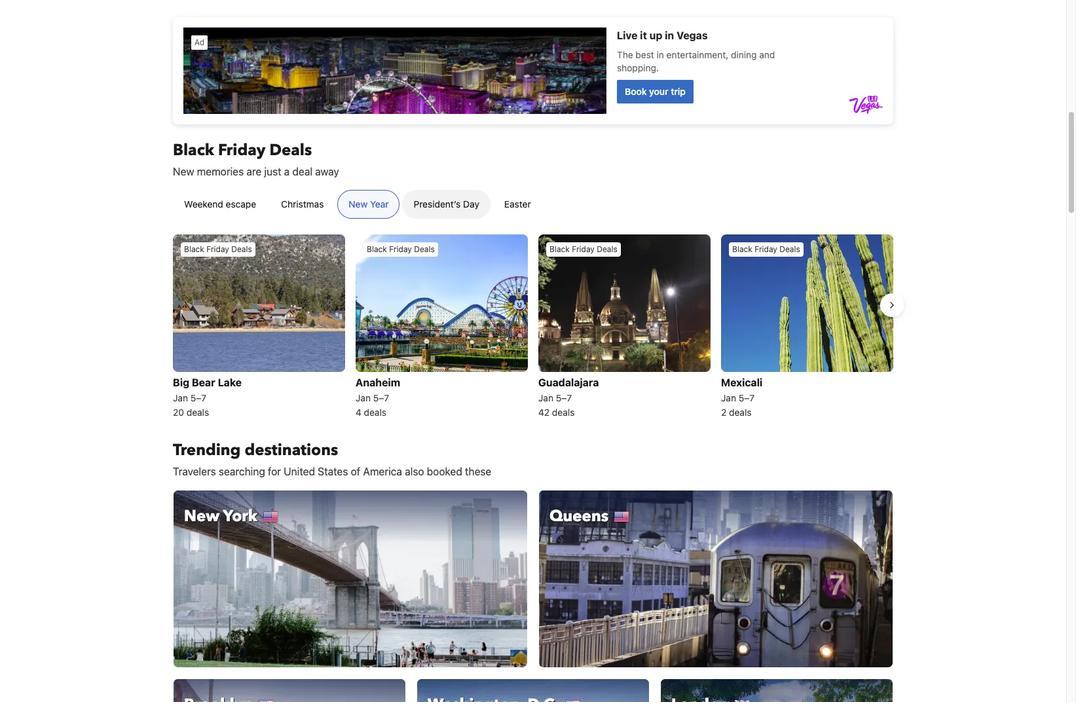 Task type: locate. For each thing, give the bounding box(es) containing it.
1 deals from the left
[[187, 407, 209, 418]]

42
[[539, 407, 550, 418]]

5–7 inside mexicali jan 5–7 2 deals
[[739, 393, 755, 404]]

deals for guadalajara
[[552, 407, 575, 418]]

black for big
[[184, 244, 204, 254]]

mexicali jan 5–7 2 deals
[[722, 377, 763, 418]]

for
[[268, 466, 281, 478]]

3 black friday deals from the left
[[550, 244, 618, 254]]

tab list
[[163, 190, 553, 220]]

2 5–7 from the left
[[373, 393, 389, 404]]

1 5–7 from the left
[[191, 393, 207, 404]]

0 vertical spatial new
[[173, 166, 194, 178]]

4 deals from the left
[[729, 407, 752, 418]]

4 black friday deals from the left
[[733, 244, 801, 254]]

states
[[318, 466, 348, 478]]

deals right 20
[[187, 407, 209, 418]]

big
[[173, 377, 189, 389]]

5–7 inside anaheim jan 5–7 4 deals
[[373, 393, 389, 404]]

friday for anaheim
[[389, 244, 412, 254]]

deals for guadalajara
[[597, 244, 618, 254]]

president's day button
[[403, 190, 491, 219]]

new for new york
[[184, 506, 220, 528]]

new for new year
[[349, 199, 368, 210]]

are
[[247, 166, 262, 178]]

also
[[405, 466, 424, 478]]

jan for guadalajara
[[539, 393, 554, 404]]

5–7 inside big bear lake jan 5–7 20 deals
[[191, 393, 207, 404]]

mexicali
[[722, 377, 763, 389]]

jan inside anaheim jan 5–7 4 deals
[[356, 393, 371, 404]]

queens link
[[539, 490, 894, 669]]

new left york
[[184, 506, 220, 528]]

deals inside mexicali jan 5–7 2 deals
[[729, 407, 752, 418]]

president's day
[[414, 199, 480, 210]]

new year button
[[338, 190, 400, 219]]

5–7 down the guadalajara
[[556, 393, 572, 404]]

4 5–7 from the left
[[739, 393, 755, 404]]

new left year
[[349, 199, 368, 210]]

4 jan from the left
[[722, 393, 737, 404]]

2 black friday deals from the left
[[367, 244, 435, 254]]

united
[[284, 466, 315, 478]]

friday
[[218, 140, 266, 161], [207, 244, 229, 254], [389, 244, 412, 254], [572, 244, 595, 254], [755, 244, 778, 254]]

5–7 down anaheim
[[373, 393, 389, 404]]

christmas
[[281, 199, 324, 210]]

5–7 down "mexicali"
[[739, 393, 755, 404]]

2 jan from the left
[[356, 393, 371, 404]]

new inside button
[[349, 199, 368, 210]]

deals right 42
[[552, 407, 575, 418]]

jan
[[173, 393, 188, 404], [356, 393, 371, 404], [539, 393, 554, 404], [722, 393, 737, 404]]

jan up 4
[[356, 393, 371, 404]]

york
[[223, 506, 258, 528]]

deals right 2
[[729, 407, 752, 418]]

guadalajara
[[539, 377, 599, 389]]

friday inside black friday deals new memories are just a deal away
[[218, 140, 266, 161]]

black friday deals for mexicali
[[733, 244, 801, 254]]

jan inside mexicali jan 5–7 2 deals
[[722, 393, 737, 404]]

new left memories
[[173, 166, 194, 178]]

deals inside guadalajara jan 5–7 42 deals
[[552, 407, 575, 418]]

3 jan from the left
[[539, 393, 554, 404]]

5–7
[[191, 393, 207, 404], [373, 393, 389, 404], [556, 393, 572, 404], [739, 393, 755, 404]]

jan up 20
[[173, 393, 188, 404]]

black
[[173, 140, 214, 161], [184, 244, 204, 254], [367, 244, 387, 254], [550, 244, 570, 254], [733, 244, 753, 254]]

new year
[[349, 199, 389, 210]]

weekend escape button
[[173, 190, 267, 219]]

deals for mexicali
[[780, 244, 801, 254]]

weekend
[[184, 199, 223, 210]]

easter button
[[493, 190, 542, 219]]

1 black friday deals from the left
[[184, 244, 252, 254]]

a
[[284, 166, 290, 178]]

jan up 2
[[722, 393, 737, 404]]

jan inside guadalajara jan 5–7 42 deals
[[539, 393, 554, 404]]

2 vertical spatial new
[[184, 506, 220, 528]]

booked
[[427, 466, 463, 478]]

deals
[[270, 140, 312, 161], [231, 244, 252, 254], [414, 244, 435, 254], [597, 244, 618, 254], [780, 244, 801, 254]]

jan inside big bear lake jan 5–7 20 deals
[[173, 393, 188, 404]]

escape
[[226, 199, 256, 210]]

searching
[[219, 466, 265, 478]]

region
[[163, 229, 904, 425]]

2 deals from the left
[[364, 407, 387, 418]]

3 5–7 from the left
[[556, 393, 572, 404]]

1 jan from the left
[[173, 393, 188, 404]]

trending
[[173, 440, 241, 462]]

big bear lake jan 5–7 20 deals
[[173, 377, 242, 418]]

new
[[173, 166, 194, 178], [349, 199, 368, 210], [184, 506, 220, 528]]

5–7 down bear
[[191, 393, 207, 404]]

3 deals from the left
[[552, 407, 575, 418]]

jan for mexicali
[[722, 393, 737, 404]]

region containing big bear lake
[[163, 229, 904, 425]]

black friday deals
[[184, 244, 252, 254], [367, 244, 435, 254], [550, 244, 618, 254], [733, 244, 801, 254]]

friday for mexicali
[[755, 244, 778, 254]]

5–7 for anaheim
[[373, 393, 389, 404]]

advertisement region
[[173, 17, 894, 125]]

1 vertical spatial new
[[349, 199, 368, 210]]

deals inside anaheim jan 5–7 4 deals
[[364, 407, 387, 418]]

deals right 4
[[364, 407, 387, 418]]

5–7 inside guadalajara jan 5–7 42 deals
[[556, 393, 572, 404]]

trending destinations travelers searching for united states of america also booked these
[[173, 440, 492, 478]]

deals
[[187, 407, 209, 418], [364, 407, 387, 418], [552, 407, 575, 418], [729, 407, 752, 418]]

weekend escape
[[184, 199, 256, 210]]

jan up 42
[[539, 393, 554, 404]]



Task type: vqa. For each thing, say whether or not it's contained in the screenshot.
6
no



Task type: describe. For each thing, give the bounding box(es) containing it.
anaheim jan 5–7 4 deals
[[356, 377, 401, 418]]

new york link
[[173, 490, 528, 669]]

deals for big bear lake
[[231, 244, 252, 254]]

of
[[351, 466, 361, 478]]

deals inside big bear lake jan 5–7 20 deals
[[187, 407, 209, 418]]

black friday deals for big bear lake
[[184, 244, 252, 254]]

black inside black friday deals new memories are just a deal away
[[173, 140, 214, 161]]

deals for anaheim
[[364, 407, 387, 418]]

black friday deals for guadalajara
[[550, 244, 618, 254]]

black for guadalajara
[[550, 244, 570, 254]]

tab list containing weekend escape
[[163, 190, 553, 220]]

5–7 for guadalajara
[[556, 393, 572, 404]]

easter
[[505, 199, 531, 210]]

black friday deals new memories are just a deal away
[[173, 140, 339, 178]]

friday for big bear lake
[[207, 244, 229, 254]]

deal
[[293, 166, 313, 178]]

friday for guadalajara
[[572, 244, 595, 254]]

black friday deals for anaheim
[[367, 244, 435, 254]]

black for mexicali
[[733, 244, 753, 254]]

deals for anaheim
[[414, 244, 435, 254]]

america
[[363, 466, 402, 478]]

2
[[722, 407, 727, 418]]

away
[[315, 166, 339, 178]]

christmas button
[[270, 190, 335, 219]]

4
[[356, 407, 362, 418]]

day
[[463, 199, 480, 210]]

new york
[[184, 506, 258, 528]]

year
[[370, 199, 389, 210]]

deals for mexicali
[[729, 407, 752, 418]]

travelers
[[173, 466, 216, 478]]

memories
[[197, 166, 244, 178]]

destinations
[[245, 440, 338, 462]]

bear
[[192, 377, 215, 389]]

lake
[[218, 377, 242, 389]]

black for anaheim
[[367, 244, 387, 254]]

these
[[465, 466, 492, 478]]

anaheim
[[356, 377, 401, 389]]

president's
[[414, 199, 461, 210]]

deals inside black friday deals new memories are just a deal away
[[270, 140, 312, 161]]

just
[[264, 166, 282, 178]]

new inside black friday deals new memories are just a deal away
[[173, 166, 194, 178]]

jan for anaheim
[[356, 393, 371, 404]]

20
[[173, 407, 184, 418]]

guadalajara jan 5–7 42 deals
[[539, 377, 599, 418]]

5–7 for mexicali
[[739, 393, 755, 404]]

queens
[[550, 506, 609, 528]]



